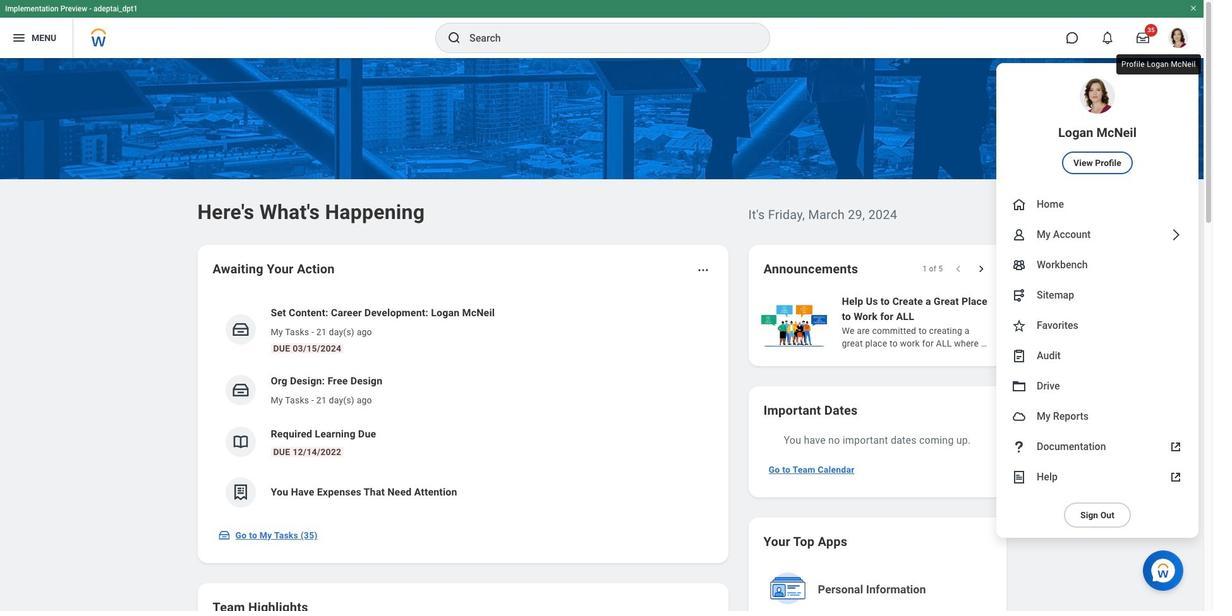 Task type: describe. For each thing, give the bounding box(es) containing it.
inbox image
[[231, 320, 250, 339]]

7 menu item from the top
[[997, 341, 1199, 372]]

4 menu item from the top
[[997, 250, 1199, 281]]

3 menu item from the top
[[997, 220, 1199, 250]]

inbox large image
[[1137, 32, 1150, 44]]

paste image
[[1012, 349, 1027, 364]]

chevron right small image
[[975, 263, 988, 276]]

book open image
[[231, 433, 250, 452]]

6 menu item from the top
[[997, 311, 1199, 341]]

document image
[[1012, 470, 1027, 485]]

0 vertical spatial inbox image
[[231, 381, 250, 400]]

user image
[[1012, 228, 1027, 243]]

home image
[[1012, 197, 1027, 212]]

8 menu item from the top
[[997, 372, 1199, 402]]

close environment banner image
[[1190, 4, 1198, 12]]

justify image
[[11, 30, 27, 46]]



Task type: locate. For each thing, give the bounding box(es) containing it.
ext link image
[[1169, 470, 1184, 485]]

ext link image
[[1169, 440, 1184, 455]]

0 horizontal spatial list
[[213, 296, 713, 518]]

star image
[[1012, 319, 1027, 334]]

inbox image
[[231, 381, 250, 400], [218, 530, 230, 542]]

tooltip
[[1114, 52, 1204, 77]]

9 menu item from the top
[[997, 402, 1199, 432]]

logan mcneil image
[[1169, 28, 1189, 48]]

0 horizontal spatial inbox image
[[218, 530, 230, 542]]

chevron right image
[[1169, 228, 1184, 243]]

1 vertical spatial inbox image
[[218, 530, 230, 542]]

contact card matrix manager image
[[1012, 258, 1027, 273]]

search image
[[447, 30, 462, 46]]

avatar image
[[1012, 410, 1027, 425]]

dashboard expenses image
[[231, 484, 250, 502]]

banner
[[0, 0, 1204, 539]]

notifications large image
[[1102, 32, 1114, 44]]

menu
[[997, 63, 1199, 539]]

related actions image
[[697, 264, 709, 277]]

endpoints image
[[1012, 288, 1027, 303]]

2 menu item from the top
[[997, 190, 1199, 220]]

1 horizontal spatial list
[[759, 293, 1214, 351]]

menu item
[[997, 63, 1199, 190], [997, 190, 1199, 220], [997, 220, 1199, 250], [997, 250, 1199, 281], [997, 281, 1199, 311], [997, 311, 1199, 341], [997, 341, 1199, 372], [997, 372, 1199, 402], [997, 402, 1199, 432], [997, 432, 1199, 463], [997, 463, 1199, 493]]

chevron left small image
[[952, 263, 965, 276]]

main content
[[0, 58, 1214, 612]]

11 menu item from the top
[[997, 463, 1199, 493]]

question image
[[1012, 440, 1027, 455]]

status
[[923, 264, 943, 274]]

1 horizontal spatial inbox image
[[231, 381, 250, 400]]

list
[[759, 293, 1214, 351], [213, 296, 713, 518]]

1 menu item from the top
[[997, 63, 1199, 190]]

folder open image
[[1012, 379, 1027, 394]]

Search Workday  search field
[[470, 24, 744, 52]]

10 menu item from the top
[[997, 432, 1199, 463]]

5 menu item from the top
[[997, 281, 1199, 311]]



Task type: vqa. For each thing, say whether or not it's contained in the screenshot.
inbox image to the bottom
yes



